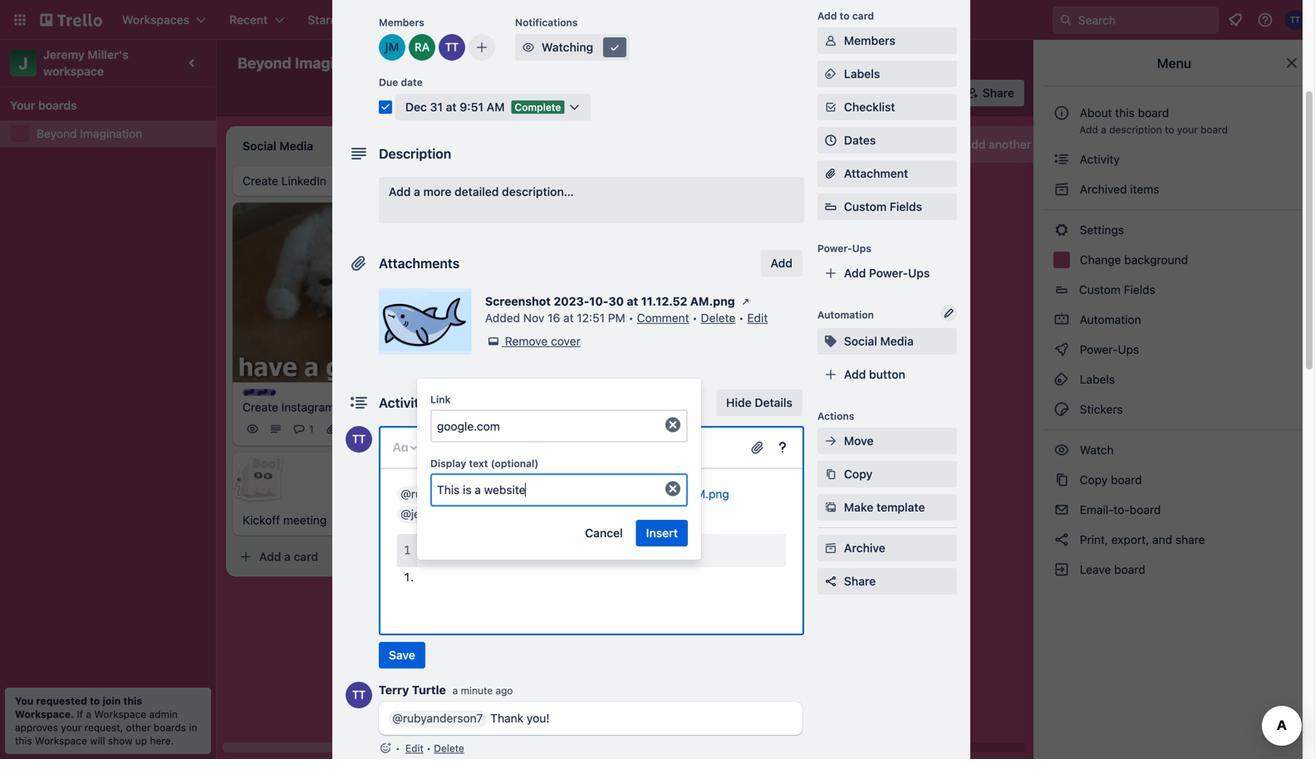 Task type: describe. For each thing, give the bounding box(es) containing it.
color: bold red, title: "thoughts" element
[[479, 173, 541, 185]]

copy link
[[818, 461, 957, 488]]

hide
[[726, 396, 752, 410]]

custom for menu
[[1079, 283, 1121, 297]]

0 horizontal spatial add a card button
[[233, 544, 419, 571]]

workspace visible
[[451, 56, 550, 70]]

linkedin
[[281, 174, 326, 188]]

0 vertical spatial activity
[[1077, 152, 1120, 166]]

0 vertical spatial 11.12.52
[[641, 295, 687, 308]]

a up (optional)
[[520, 444, 527, 457]]

a down kickoff meeting at the bottom
[[284, 550, 291, 564]]

leave
[[1080, 563, 1111, 577]]

1 vertical spatial beyond
[[37, 127, 77, 140]]

print, export, and share link
[[1043, 527, 1305, 553]]

0 vertical spatial create from template… image
[[897, 181, 911, 194]]

at right 31
[[446, 100, 457, 114]]

terry turtle (terryturtle) image
[[439, 34, 465, 61]]

in
[[189, 722, 197, 734]]

edit for edit
[[747, 311, 768, 325]]

social media button
[[818, 328, 957, 355]]

custom fields button for add to card
[[818, 199, 957, 215]]

2023- inside @rubyanderson7 screenshot 2023-10-30 at 11.12.52 am.png @jeremymiller198 rest assured!
[[561, 487, 595, 501]]

thinking
[[479, 184, 524, 198]]

0 vertical spatial 2023-
[[554, 295, 589, 308]]

background
[[1124, 253, 1188, 267]]

edit • delete
[[405, 743, 464, 754]]

0 vertical spatial add a card
[[495, 444, 554, 457]]

ruby anderson (rubyanderson7) image for the right jeremy miller (jeremymiller198) image
[[931, 81, 954, 105]]

1 horizontal spatial workspace
[[94, 709, 146, 720]]

template
[[877, 501, 925, 514]]

j
[[19, 53, 28, 73]]

add another list
[[964, 137, 1051, 151]]

0 vertical spatial ups
[[852, 243, 872, 254]]

kickoff meeting
[[243, 514, 327, 527]]

watching
[[542, 40, 593, 54]]

copy for copy
[[844, 467, 873, 481]]

at up comment "link"
[[627, 295, 638, 308]]

create for create linkedin
[[243, 174, 278, 188]]

notifications
[[515, 17, 578, 28]]

here.
[[150, 735, 174, 747]]

create linkedin link
[[243, 173, 435, 189]]

add members to card image
[[475, 39, 489, 56]]

1 vertical spatial card
[[530, 444, 554, 457]]

30 inside @rubyanderson7 screenshot 2023-10-30 at 11.12.52 am.png @jeremymiller198 rest assured!
[[612, 487, 627, 501]]

create linkedin
[[243, 174, 326, 188]]

turtle
[[412, 683, 446, 697]]

detailed
[[455, 185, 499, 199]]

display text (optional)
[[430, 458, 539, 469]]

meeting
[[283, 514, 327, 527]]

visible
[[515, 56, 550, 70]]

0 notifications image
[[1225, 10, 1245, 30]]

thinking link
[[479, 183, 671, 199]]

1 horizontal spatial edit link
[[747, 311, 768, 325]]

rest
[[500, 507, 523, 521]]

1 horizontal spatial jeremy miller (jeremymiller198) image
[[631, 403, 651, 422]]

dec 31 at 9:51 am
[[405, 100, 505, 114]]

0 horizontal spatial activity
[[379, 395, 427, 411]]

create instagram link
[[243, 399, 435, 416]]

ago
[[496, 685, 513, 697]]

Display text (optional) field
[[432, 475, 663, 505]]

0 horizontal spatial ruby anderson (rubyanderson7) image
[[409, 34, 435, 61]]

0 horizontal spatial workspace
[[35, 735, 87, 747]]

add a more detailed description…
[[389, 185, 574, 199]]

italic ⌘i image
[[458, 438, 478, 458]]

beyond inside text box
[[238, 54, 291, 72]]

1 vertical spatial imagination
[[80, 127, 142, 140]]

custom fields for add to card
[[844, 200, 922, 214]]

add reaction image
[[379, 740, 392, 757]]

16
[[548, 311, 560, 325]]

color: purple, title: none image
[[243, 389, 276, 396]]

you requested to join this workspace.
[[15, 695, 142, 720]]

insert button
[[636, 520, 688, 547]]

12:51
[[577, 311, 605, 325]]

link
[[430, 394, 451, 405]]

checklist
[[844, 100, 895, 114]]

11.12.52 inside @rubyanderson7 screenshot 2023-10-30 at 11.12.52 am.png @jeremymiller198 rest assured!
[[643, 487, 685, 501]]

0 vertical spatial am.png
[[690, 295, 735, 308]]

your inside about this board add a description to your board
[[1177, 124, 1198, 135]]

custom for add to card
[[844, 200, 887, 214]]

add inside "link"
[[389, 185, 411, 199]]

am.png inside @rubyanderson7 screenshot 2023-10-30 at 11.12.52 am.png @jeremymiller198 rest assured!
[[688, 487, 729, 501]]

image image
[[579, 438, 599, 458]]

@rubyanderson7 for @rubyanderson7 thank you!
[[392, 712, 483, 725]]

sm image for "remove cover" link
[[485, 333, 502, 350]]

terry turtle (terryturtle) image left terry
[[346, 682, 372, 709]]

social media
[[844, 334, 914, 348]]

add inside about this board add a description to your board
[[1080, 124, 1098, 135]]

archived
[[1080, 182, 1127, 196]]

sm image for members link
[[823, 32, 839, 49]]

1 horizontal spatial share button
[[959, 80, 1024, 106]]

1 horizontal spatial members
[[844, 34, 896, 47]]

nov
[[523, 311, 545, 325]]

0 vertical spatial 10-
[[589, 295, 609, 308]]

primary element
[[0, 0, 1315, 40]]

minute
[[461, 685, 493, 697]]

at right 16
[[563, 311, 574, 325]]

sm image for stickers link
[[1053, 401, 1070, 418]]

description…
[[502, 185, 574, 199]]

and
[[1152, 533, 1172, 547]]

create instagram
[[243, 401, 335, 414]]

instagram
[[281, 401, 335, 414]]

your
[[10, 98, 35, 112]]

board
[[592, 56, 624, 70]]

if
[[77, 709, 83, 720]]

make
[[844, 501, 874, 514]]

about this board add a description to your board
[[1080, 106, 1228, 135]]

your inside "if a workspace admin approves your request, other boards in this workspace will show up here."
[[61, 722, 82, 734]]

1 vertical spatial share
[[844, 575, 876, 588]]

boards inside your boards with 1 items element
[[38, 98, 77, 112]]

2 horizontal spatial jeremy miller (jeremymiller198) image
[[909, 81, 933, 105]]

sm image for archived items link
[[1053, 181, 1070, 198]]

copy board link
[[1043, 467, 1305, 494]]

at inside @rubyanderson7 screenshot 2023-10-30 at 11.12.52 am.png @jeremymiller198 rest assured!
[[630, 487, 640, 501]]

attach and insert link image
[[749, 439, 766, 456]]

due
[[379, 76, 398, 88]]

board up description
[[1138, 106, 1169, 120]]

sm image for leave board link
[[1053, 562, 1070, 578]]

archive
[[844, 541, 886, 555]]

added nov 16 at 12:51 pm
[[485, 311, 625, 325]]

more
[[423, 185, 451, 199]]

add another list button
[[934, 126, 1160, 163]]

request,
[[84, 722, 123, 734]]

mark due date as complete image
[[379, 101, 392, 114]]

open help dialog image
[[773, 438, 793, 458]]

text
[[469, 458, 488, 469]]

1 vertical spatial beyond imagination
[[37, 127, 142, 140]]

watch
[[1077, 443, 1117, 457]]

miller's
[[88, 48, 129, 61]]

0 horizontal spatial create from template… image
[[425, 551, 439, 564]]

change background link
[[1043, 247, 1305, 273]]

workspace inside button
[[451, 56, 512, 70]]

approves
[[15, 722, 58, 734]]

checklist link
[[818, 94, 957, 120]]

sm image for 'email-to-board' link
[[1053, 502, 1070, 518]]

settings
[[1077, 223, 1124, 237]]

save button
[[379, 642, 425, 669]]

1 horizontal spatial power-ups
[[1077, 343, 1142, 356]]

about
[[1080, 106, 1112, 120]]

add button
[[844, 368, 905, 381]]

dec
[[405, 100, 427, 114]]

this inside "if a workspace admin approves your request, other boards in this workspace will show up here."
[[15, 735, 32, 747]]

0 horizontal spatial members
[[379, 17, 424, 28]]

complete
[[515, 101, 561, 113]]

@jeremymiller198
[[401, 507, 495, 521]]

editor toolbar toolbar
[[387, 435, 796, 461]]

screenshot inside @rubyanderson7 screenshot 2023-10-30 at 11.12.52 am.png @jeremymiller198 rest assured!
[[498, 487, 558, 501]]

change background
[[1077, 253, 1188, 267]]

9:51
[[460, 100, 484, 114]]

boards inside "if a workspace admin approves your request, other boards in this workspace will show up here."
[[154, 722, 186, 734]]

save
[[389, 648, 415, 662]]

terry
[[379, 683, 409, 697]]

menu
[[1157, 55, 1192, 71]]

create for create instagram
[[243, 401, 278, 414]]

Main content area, start typing to enter text. text field
[[397, 484, 786, 617]]

0 vertical spatial labels link
[[818, 61, 957, 87]]

create for create
[[492, 13, 529, 27]]

your boards
[[10, 98, 77, 112]]

button
[[869, 368, 905, 381]]

0 horizontal spatial delete link
[[434, 743, 464, 754]]

add button
[[761, 250, 803, 277]]

@rubyanderson7 for @rubyanderson7 screenshot 2023-10-30 at 11.12.52 am.png @jeremymiller198 rest assured!
[[401, 487, 490, 501]]

terry turtle (terryturtle) image left jeremy miller (jeremymiller198) icon
[[395, 419, 415, 439]]

1 horizontal spatial delete
[[701, 311, 736, 325]]

add to card
[[818, 10, 874, 22]]

social
[[844, 334, 877, 348]]

sm image for make template link
[[823, 499, 839, 516]]

1 horizontal spatial delete link
[[701, 311, 736, 325]]

beyond imagination inside text box
[[238, 54, 379, 72]]

terry turtle (terryturtle) image right the open information menu icon
[[1285, 10, 1305, 30]]

power- inside the add power-ups link
[[869, 266, 908, 280]]

attachment button
[[818, 160, 957, 187]]

pm
[[608, 311, 625, 325]]

@rubyanderson7 thank you!
[[392, 712, 550, 725]]



Task type: vqa. For each thing, say whether or not it's contained in the screenshot.
the left TO
yes



Task type: locate. For each thing, give the bounding box(es) containing it.
add button button
[[818, 361, 957, 388]]

create from template… image
[[897, 181, 911, 194], [425, 551, 439, 564]]

fields for add to card
[[890, 200, 922, 214]]

change
[[1080, 253, 1121, 267]]

items
[[1130, 182, 1159, 196]]

sm image inside settings link
[[1053, 222, 1070, 238]]

workspace
[[43, 64, 104, 78]]

ruby anderson (rubyanderson7) image
[[409, 34, 435, 61], [931, 81, 954, 105], [655, 403, 675, 422]]

1 horizontal spatial beyond imagination
[[238, 54, 379, 72]]

board inside copy board link
[[1111, 473, 1142, 487]]

sm image for move link on the bottom right of page
[[823, 433, 839, 449]]

share button down archive link
[[818, 568, 957, 595]]

move link
[[818, 428, 957, 454]]

sm image inside social media button
[[823, 333, 839, 350]]

edit link left • on the bottom left of the page
[[405, 743, 424, 754]]

stickers
[[1077, 403, 1123, 416]]

requested
[[36, 695, 87, 707]]

to up activity link
[[1165, 124, 1174, 135]]

delete right comment at top
[[701, 311, 736, 325]]

create up workspace visible
[[492, 13, 529, 27]]

to
[[840, 10, 850, 22], [1165, 124, 1174, 135], [90, 695, 100, 707]]

create from template… image down "@jeremymiller198"
[[425, 551, 439, 564]]

remove cover link
[[485, 333, 581, 350]]

custom fields down change background
[[1079, 283, 1155, 297]]

members link
[[818, 27, 957, 54]]

2 vertical spatial workspace
[[35, 735, 87, 747]]

0 vertical spatial custom
[[844, 200, 887, 214]]

0 horizontal spatial imagination
[[80, 127, 142, 140]]

custom fields button for menu
[[1043, 277, 1305, 303]]

beyond imagination link
[[37, 125, 206, 142]]

to up members link
[[840, 10, 850, 22]]

board inside 'email-to-board' link
[[1130, 503, 1161, 517]]

2 1 from the left
[[342, 423, 347, 435]]

terry turtle (terryturtle) image up editor toolbar toolbar
[[608, 403, 628, 422]]

a inside terry turtle a minute ago
[[452, 685, 458, 697]]

a inside about this board add a description to your board
[[1101, 124, 1107, 135]]

automation inside automation link
[[1077, 313, 1141, 327]]

ups up add power-ups
[[852, 243, 872, 254]]

0 vertical spatial share
[[983, 86, 1014, 100]]

0 vertical spatial this
[[1115, 106, 1135, 120]]

1 horizontal spatial 1
[[342, 423, 347, 435]]

1 horizontal spatial labels link
[[1043, 366, 1305, 393]]

fields down change background
[[1124, 283, 1155, 297]]

sm image for watch link
[[1053, 442, 1070, 459]]

labels link down members link
[[818, 61, 957, 87]]

workspace down add members to card image
[[451, 56, 512, 70]]

0 vertical spatial share button
[[959, 80, 1024, 106]]

workspace
[[451, 56, 512, 70], [94, 709, 146, 720], [35, 735, 87, 747]]

custom fields button down attachment button
[[818, 199, 957, 215]]

delete link
[[701, 311, 736, 325], [434, 743, 464, 754]]

1 horizontal spatial labels
[[1077, 373, 1115, 386]]

create down color: purple, title: none icon
[[243, 401, 278, 414]]

fields
[[890, 200, 922, 214], [1124, 283, 1155, 297]]

your
[[1177, 124, 1198, 135], [61, 722, 82, 734]]

ruby anderson (rubyanderson7) image for middle jeremy miller (jeremymiller198) image
[[655, 403, 675, 422]]

0 horizontal spatial custom
[[844, 200, 887, 214]]

a inside "if a workspace admin approves your request, other boards in this workspace will show up here."
[[86, 709, 91, 720]]

0 vertical spatial card
[[852, 10, 874, 22]]

screenshot 2023-10-30 at 11.12.52 am.png
[[485, 295, 735, 308]]

back to home image
[[40, 7, 102, 33]]

0 horizontal spatial custom fields button
[[818, 199, 957, 215]]

1 down create instagram link
[[342, 423, 347, 435]]

this
[[1115, 106, 1135, 120], [123, 695, 142, 707], [15, 735, 32, 747]]

comment link
[[637, 311, 689, 325]]

copy up email-
[[1080, 473, 1108, 487]]

list
[[1034, 137, 1051, 151]]

@rubyanderson7 down terry turtle a minute ago
[[392, 712, 483, 725]]

automation
[[818, 309, 874, 321], [1077, 313, 1141, 327]]

jeremy miller (jeremymiller198) image
[[379, 34, 405, 61], [909, 81, 933, 105], [631, 403, 651, 422]]

11.12.52 up insert
[[643, 487, 685, 501]]

your up activity link
[[1177, 124, 1198, 135]]

sm image
[[823, 32, 839, 49], [606, 39, 623, 56], [823, 66, 839, 82], [712, 80, 735, 103], [1053, 151, 1070, 168], [1053, 181, 1070, 198], [1053, 222, 1070, 238], [485, 333, 502, 350], [823, 333, 839, 350], [1053, 341, 1070, 358], [1053, 442, 1070, 459], [1053, 472, 1070, 489], [823, 499, 839, 516]]

attachments
[[379, 255, 460, 271]]

automation down change
[[1077, 313, 1141, 327]]

edit link down add button
[[747, 311, 768, 325]]

fields for menu
[[1124, 283, 1155, 297]]

11.12.52
[[641, 295, 687, 308], [643, 487, 685, 501]]

2023- up added nov 16 at 12:51 pm
[[554, 295, 589, 308]]

0 horizontal spatial add a card
[[259, 550, 318, 564]]

a inside "link"
[[414, 185, 420, 199]]

delete right • on the bottom left of the page
[[434, 743, 464, 754]]

archived items link
[[1043, 176, 1305, 203]]

1 vertical spatial labels
[[1077, 373, 1115, 386]]

1 vertical spatial edit link
[[405, 743, 424, 754]]

screenshot 2023-10-30 at 11.12.52 am.png link
[[498, 487, 729, 501]]

remove cover
[[505, 334, 581, 348]]

0 vertical spatial to
[[840, 10, 850, 22]]

0 vertical spatial 30
[[609, 295, 624, 308]]

watch link
[[1043, 437, 1305, 464]]

sm image for social media button
[[823, 333, 839, 350]]

2 horizontal spatial workspace
[[451, 56, 512, 70]]

sm image inside 'email-to-board' link
[[1053, 502, 1070, 518]]

hide details link
[[716, 390, 803, 416]]

search image
[[1059, 13, 1073, 27]]

Search field
[[1073, 7, 1218, 32]]

power-ups link
[[1043, 336, 1305, 363]]

sm image for copy board link
[[1053, 472, 1070, 489]]

0 horizontal spatial delete
[[434, 743, 464, 754]]

show
[[108, 735, 132, 747]]

to inside about this board add a description to your board
[[1165, 124, 1174, 135]]

custom fields down attachment button
[[844, 200, 922, 214]]

10- inside @rubyanderson7 screenshot 2023-10-30 at 11.12.52 am.png @jeremymiller198 rest assured!
[[595, 487, 612, 501]]

sm image inside leave board link
[[1053, 562, 1070, 578]]

make template link
[[818, 494, 957, 521]]

board down export,
[[1114, 563, 1145, 577]]

thank
[[490, 712, 524, 725]]

0 vertical spatial delete link
[[701, 311, 736, 325]]

1 vertical spatial @rubyanderson7
[[392, 712, 483, 725]]

sm image inside make template link
[[823, 499, 839, 516]]

1 horizontal spatial boards
[[154, 722, 186, 734]]

activity up jeremy miller (jeremymiller198) icon
[[379, 395, 427, 411]]

0 vertical spatial edit
[[747, 311, 768, 325]]

1 vertical spatial am.png
[[688, 487, 729, 501]]

2023-
[[554, 295, 589, 308], [561, 487, 595, 501]]

sm image inside archived items link
[[1053, 181, 1070, 198]]

1 horizontal spatial add a card
[[495, 444, 554, 457]]

1 down instagram
[[309, 423, 314, 435]]

1 vertical spatial fields
[[1124, 283, 1155, 297]]

1 vertical spatial activity
[[379, 395, 427, 411]]

2 vertical spatial to
[[90, 695, 100, 707]]

activity
[[1077, 152, 1120, 166], [379, 395, 427, 411]]

0 vertical spatial delete
[[701, 311, 736, 325]]

power- inside the power-ups link
[[1080, 343, 1118, 356]]

fields down attachment button
[[890, 200, 922, 214]]

0 vertical spatial members
[[379, 17, 424, 28]]

2 vertical spatial jeremy miller (jeremymiller198) image
[[631, 403, 651, 422]]

automation up social
[[818, 309, 874, 321]]

power-
[[818, 243, 852, 254], [869, 266, 908, 280], [1080, 343, 1118, 356]]

1 horizontal spatial card
[[530, 444, 554, 457]]

labels up filters
[[844, 67, 880, 81]]

imagination up due
[[295, 54, 379, 72]]

30 up pm at left top
[[609, 295, 624, 308]]

make template
[[844, 501, 925, 514]]

2 horizontal spatial ups
[[1118, 343, 1139, 356]]

0 horizontal spatial edit
[[405, 743, 424, 754]]

am.png
[[690, 295, 735, 308], [688, 487, 729, 501]]

card down meeting
[[294, 550, 318, 564]]

create inside create linkedin link
[[243, 174, 278, 188]]

share
[[983, 86, 1014, 100], [844, 575, 876, 588]]

add a card button down 'kickoff meeting' link
[[233, 544, 419, 571]]

0 horizontal spatial edit link
[[405, 743, 424, 754]]

0 horizontal spatial power-ups
[[818, 243, 872, 254]]

your boards with 1 items element
[[10, 96, 198, 115]]

1 vertical spatial labels link
[[1043, 366, 1305, 393]]

sm image for copy link
[[823, 466, 839, 483]]

members
[[379, 17, 424, 28], [844, 34, 896, 47]]

sm image inside stickers link
[[1053, 401, 1070, 418]]

sm image for settings link
[[1053, 222, 1070, 238]]

copy up 'make'
[[844, 467, 873, 481]]

workspace.
[[15, 709, 74, 720]]

another
[[989, 137, 1031, 151]]

2 horizontal spatial power-
[[1080, 343, 1118, 356]]

add a more detailed description… link
[[379, 177, 804, 223]]

add
[[818, 10, 837, 22], [1080, 124, 1098, 135], [964, 137, 986, 151], [389, 185, 411, 199], [771, 256, 793, 270], [844, 266, 866, 280], [844, 368, 866, 381], [495, 444, 517, 457], [259, 550, 281, 564]]

board inside leave board link
[[1114, 563, 1145, 577]]

2 horizontal spatial card
[[852, 10, 874, 22]]

a right the "if"
[[86, 709, 91, 720]]

1 vertical spatial custom fields
[[1079, 283, 1155, 297]]

@rubyanderson7 inside @rubyanderson7 screenshot 2023-10-30 at 11.12.52 am.png @jeremymiller198 rest assured!
[[401, 487, 490, 501]]

terry turtle (terryturtle) image down create instagram link
[[346, 426, 372, 453]]

imagination inside text box
[[295, 54, 379, 72]]

open information menu image
[[1257, 12, 1274, 28]]

sm image inside copy link
[[823, 466, 839, 483]]

sm image inside watching button
[[606, 39, 623, 56]]

imagination down your boards with 1 items element
[[80, 127, 142, 140]]

create
[[492, 13, 529, 27], [243, 174, 278, 188], [243, 401, 278, 414]]

10-
[[589, 295, 609, 308], [595, 487, 612, 501]]

description
[[1109, 124, 1162, 135]]

sm image for print, export, and share link
[[1053, 532, 1070, 548]]

1 vertical spatial custom fields button
[[1043, 277, 1305, 303]]

2 vertical spatial ruby anderson (rubyanderson7) image
[[655, 403, 675, 422]]

1 vertical spatial your
[[61, 722, 82, 734]]

0 vertical spatial screenshot
[[485, 295, 551, 308]]

power- right add button
[[818, 243, 852, 254]]

2 horizontal spatial ruby anderson (rubyanderson7) image
[[931, 81, 954, 105]]

sm image inside archive link
[[823, 540, 839, 557]]

create inside create instagram link
[[243, 401, 278, 414]]

added
[[485, 311, 520, 325]]

bold ⌘b image
[[438, 438, 458, 458]]

1 horizontal spatial create from template… image
[[897, 181, 911, 194]]

0 vertical spatial power-ups
[[818, 243, 872, 254]]

this inside about this board add a description to your board
[[1115, 106, 1135, 120]]

sm image for the power-ups link
[[1053, 341, 1070, 358]]

sm image inside the power-ups link
[[1053, 341, 1070, 358]]

2 horizontal spatial this
[[1115, 106, 1135, 120]]

custom down change
[[1079, 283, 1121, 297]]

at left the clear text icon
[[630, 487, 640, 501]]

ruby anderson (rubyanderson7) image left the hide
[[655, 403, 675, 422]]

add power-ups
[[844, 266, 930, 280]]

a down "about"
[[1101, 124, 1107, 135]]

0 vertical spatial labels
[[844, 67, 880, 81]]

ups up media
[[908, 266, 930, 280]]

delete link right comment at top
[[701, 311, 736, 325]]

1 horizontal spatial activity
[[1077, 152, 1120, 166]]

card up members link
[[852, 10, 874, 22]]

power- up social media button
[[869, 266, 908, 280]]

edit down add button
[[747, 311, 768, 325]]

sm image inside move link
[[823, 433, 839, 449]]

sm image for watching button
[[520, 39, 537, 56]]

0 horizontal spatial share button
[[818, 568, 957, 595]]

ruby anderson (rubyanderson7) image left terry turtle (terryturtle) image at left
[[409, 34, 435, 61]]

sm image
[[520, 39, 537, 56], [823, 99, 839, 115], [737, 293, 754, 310], [1053, 312, 1070, 328], [1053, 371, 1070, 388], [1053, 401, 1070, 418], [823, 433, 839, 449], [823, 466, 839, 483], [1053, 502, 1070, 518], [1053, 532, 1070, 548], [823, 540, 839, 557], [1053, 562, 1070, 578]]

0 vertical spatial beyond
[[238, 54, 291, 72]]

board up activity link
[[1201, 124, 1228, 135]]

edit for edit • delete
[[405, 743, 424, 754]]

clear text image
[[663, 479, 683, 499]]

sm image inside print, export, and share link
[[1053, 532, 1070, 548]]

sm image inside checklist link
[[823, 99, 839, 115]]

ups down automation link
[[1118, 343, 1139, 356]]

clear link image
[[663, 415, 683, 435]]

star or unstar board image
[[397, 56, 411, 70]]

this inside you requested to join this workspace.
[[123, 695, 142, 707]]

boards right the your
[[38, 98, 77, 112]]

insert
[[646, 526, 678, 540]]

print,
[[1080, 533, 1108, 547]]

edit left • on the bottom left of the page
[[405, 743, 424, 754]]

share button up add another list
[[959, 80, 1024, 106]]

beyond imagination down your boards with 1 items element
[[37, 127, 142, 140]]

custom down "attachment"
[[844, 200, 887, 214]]

copy board
[[1077, 473, 1142, 487]]

your down the "if"
[[61, 722, 82, 734]]

activity link
[[1043, 146, 1305, 173]]

dates
[[844, 133, 876, 147]]

this up description
[[1115, 106, 1135, 120]]

this right 'join'
[[123, 695, 142, 707]]

workspace down approves
[[35, 735, 87, 747]]

move
[[844, 434, 874, 448]]

1 horizontal spatial custom
[[1079, 283, 1121, 297]]

sm image for checklist link
[[823, 99, 839, 115]]

assured!
[[526, 507, 572, 521]]

0 horizontal spatial 1
[[309, 423, 314, 435]]

share down archive
[[844, 575, 876, 588]]

1 1 from the left
[[309, 423, 314, 435]]

a minute ago link
[[452, 685, 513, 697]]

Mark due date as complete checkbox
[[379, 101, 392, 114]]

1 vertical spatial 11.12.52
[[643, 487, 685, 501]]

print, export, and share
[[1077, 533, 1205, 547]]

custom
[[844, 200, 887, 214], [1079, 283, 1121, 297]]

details
[[755, 396, 793, 410]]

email-to-board link
[[1043, 497, 1305, 523]]

1 horizontal spatial automation
[[1077, 313, 1141, 327]]

beyond imagination up due
[[238, 54, 379, 72]]

1 vertical spatial delete link
[[434, 743, 464, 754]]

sm image for automation link
[[1053, 312, 1070, 328]]

power-ups up add power-ups
[[818, 243, 872, 254]]

sm image for activity link
[[1053, 151, 1070, 168]]

at
[[446, 100, 457, 114], [627, 295, 638, 308], [563, 311, 574, 325], [630, 487, 640, 501]]

1 horizontal spatial ruby anderson (rubyanderson7) image
[[655, 403, 675, 422]]

0 horizontal spatial jeremy miller (jeremymiller198) image
[[379, 34, 405, 61]]

copy for copy board
[[1080, 473, 1108, 487]]

to inside you requested to join this workspace.
[[90, 695, 100, 707]]

members up star or unstar board image
[[379, 17, 424, 28]]

1 vertical spatial boards
[[154, 722, 186, 734]]

card down link field
[[530, 444, 554, 457]]

@rubyanderson7 up "@jeremymiller198"
[[401, 487, 490, 501]]

add a card up (optional)
[[495, 444, 554, 457]]

create left linkedin
[[243, 174, 278, 188]]

terry turtle (terryturtle) image right filters
[[888, 81, 911, 105]]

Link field
[[432, 411, 663, 441]]

custom fields for menu
[[1079, 283, 1155, 297]]

0 horizontal spatial copy
[[844, 467, 873, 481]]

will
[[90, 735, 105, 747]]

jeremy miller (jeremymiller198) image right checklist
[[909, 81, 933, 105]]

board up to-
[[1111, 473, 1142, 487]]

0 vertical spatial imagination
[[295, 54, 379, 72]]

jeremy miller (jeremymiller198) image
[[419, 419, 439, 439]]

sm image for archive link
[[823, 540, 839, 557]]

this down approves
[[15, 735, 32, 747]]

0 vertical spatial workspace
[[451, 56, 512, 70]]

1 vertical spatial workspace
[[94, 709, 146, 720]]

Board name text field
[[229, 50, 387, 76]]

create inside create button
[[492, 13, 529, 27]]

power-ups
[[818, 243, 872, 254], [1077, 343, 1142, 356]]

sm image inside activity link
[[1053, 151, 1070, 168]]

0 horizontal spatial custom fields
[[844, 200, 922, 214]]

1 horizontal spatial add a card button
[[469, 437, 655, 464]]

custom fields button down "change background" link
[[1043, 277, 1305, 303]]

hide details
[[726, 396, 793, 410]]

a left minute
[[452, 685, 458, 697]]

up
[[135, 735, 147, 747]]

2 vertical spatial power-
[[1080, 343, 1118, 356]]

a left more
[[414, 185, 420, 199]]

0 horizontal spatial ups
[[852, 243, 872, 254]]

screenshot up "added"
[[485, 295, 551, 308]]

to left 'join'
[[90, 695, 100, 707]]

sm image inside members link
[[823, 32, 839, 49]]

1 vertical spatial jeremy miller (jeremymiller198) image
[[909, 81, 933, 105]]

0 horizontal spatial labels link
[[818, 61, 957, 87]]

card
[[852, 10, 874, 22], [530, 444, 554, 457], [294, 550, 318, 564]]

1 horizontal spatial power-
[[869, 266, 908, 280]]

share up add another list
[[983, 86, 1014, 100]]

1 vertical spatial ruby anderson (rubyanderson7) image
[[931, 81, 954, 105]]

sm image inside automation link
[[1053, 312, 1070, 328]]

terry turtle (terryturtle) image
[[1285, 10, 1305, 30], [888, 81, 911, 105], [608, 403, 628, 422], [395, 419, 415, 439], [346, 426, 372, 453], [346, 682, 372, 709]]

0 horizontal spatial automation
[[818, 309, 874, 321]]

settings link
[[1043, 217, 1305, 243]]

power- up stickers
[[1080, 343, 1118, 356]]

10- up cancel
[[595, 487, 612, 501]]

sm image inside watching button
[[520, 39, 537, 56]]

comment
[[637, 311, 689, 325]]

members down add to card
[[844, 34, 896, 47]]

0 vertical spatial @rubyanderson7
[[401, 487, 490, 501]]

jeremy miller (jeremymiller198) image up due
[[379, 34, 405, 61]]

2023- up assured!
[[561, 487, 595, 501]]

0 vertical spatial add a card button
[[469, 437, 655, 464]]

1 horizontal spatial share
[[983, 86, 1014, 100]]

1 vertical spatial ups
[[908, 266, 930, 280]]

workspace down 'join'
[[94, 709, 146, 720]]

11.12.52 up comment at top
[[641, 295, 687, 308]]

boards
[[38, 98, 77, 112], [154, 722, 186, 734]]

1 vertical spatial edit
[[405, 743, 424, 754]]

sm image inside copy board link
[[1053, 472, 1070, 489]]

email-
[[1080, 503, 1114, 517]]

thoughts thinking
[[479, 174, 541, 198]]

jeremy miller (jeremymiller198) image left clear link image
[[631, 403, 651, 422]]

cancel button
[[575, 520, 633, 547]]

1 vertical spatial create
[[243, 174, 278, 188]]

0 horizontal spatial power-
[[818, 243, 852, 254]]

add a card down kickoff meeting at the bottom
[[259, 550, 318, 564]]

(optional)
[[491, 458, 539, 469]]

1 horizontal spatial custom fields
[[1079, 283, 1155, 297]]

0 horizontal spatial share
[[844, 575, 876, 588]]

boards down the admin
[[154, 722, 186, 734]]

add a card button up display text (optional) field
[[469, 437, 655, 464]]

1 vertical spatial create from template… image
[[425, 551, 439, 564]]

sm image inside watch link
[[1053, 442, 1070, 459]]

create button
[[482, 7, 539, 33]]

labels up stickers
[[1077, 373, 1115, 386]]

1 vertical spatial power-
[[869, 266, 908, 280]]

create from template… image down "attachment"
[[897, 181, 911, 194]]

custom fields
[[844, 200, 922, 214], [1079, 283, 1155, 297]]

1 horizontal spatial to
[[840, 10, 850, 22]]

0 horizontal spatial card
[[294, 550, 318, 564]]

watching button
[[515, 34, 630, 61]]

0 vertical spatial jeremy miller (jeremymiller198) image
[[379, 34, 405, 61]]

cancel
[[585, 526, 623, 540]]

1 vertical spatial custom
[[1079, 283, 1121, 297]]

media
[[880, 334, 914, 348]]

0 vertical spatial create
[[492, 13, 529, 27]]

30 up cancel
[[612, 487, 627, 501]]



